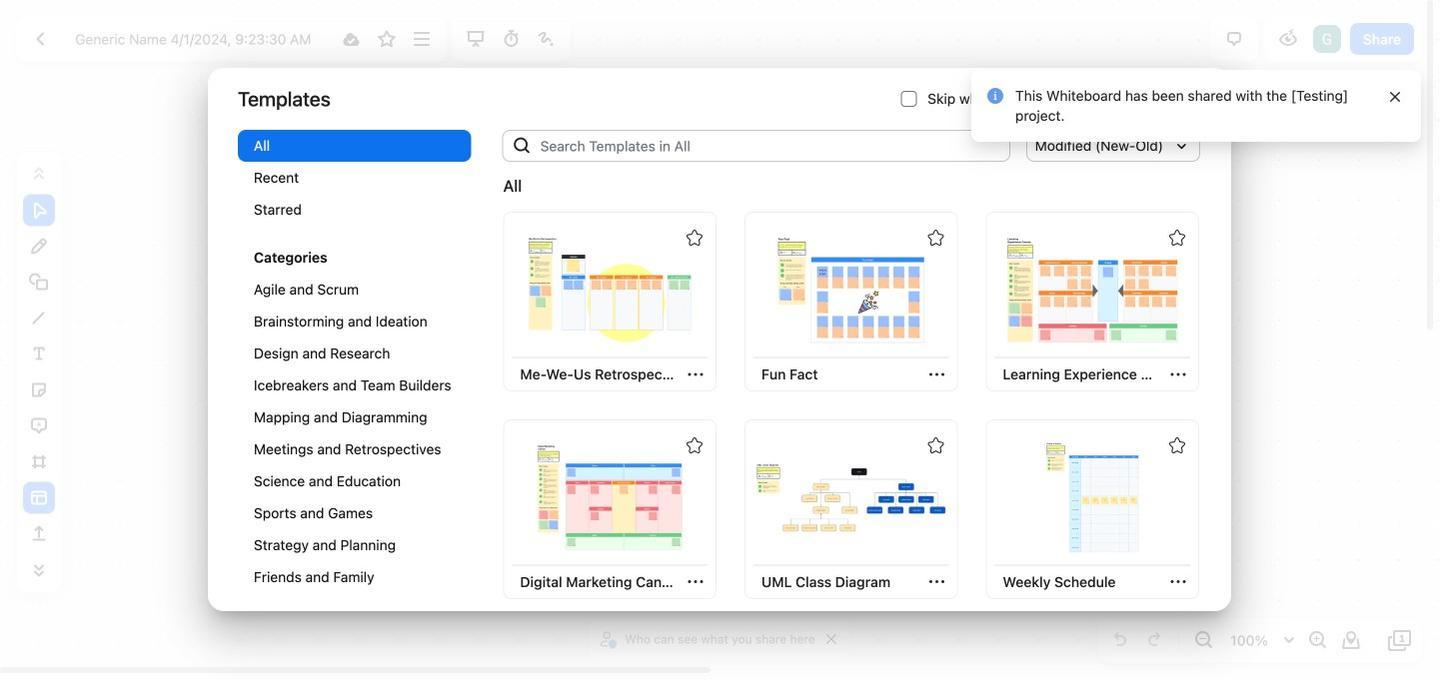 Task type: locate. For each thing, give the bounding box(es) containing it.
list item
[[1311, 23, 1343, 55]]

star this whiteboard image inside card for template me-we-us retrospective element
[[687, 230, 703, 246]]

star this whiteboard image
[[375, 27, 399, 51], [928, 230, 944, 246], [1170, 230, 1186, 246], [928, 438, 944, 454]]

card for template learning experience canvas element
[[986, 212, 1200, 392]]

thumbnail for uml class diagram image
[[756, 442, 947, 554]]

card for template fun fact element
[[745, 212, 958, 392]]

star this whiteboard image inside the card for template weekly schedule element
[[1170, 438, 1186, 454]]

star this whiteboard image
[[687, 230, 703, 246], [687, 438, 703, 454], [1170, 438, 1186, 454]]

star this whiteboard image for card for template learning experience canvas element
[[1170, 230, 1186, 246]]

card for template me-we-us retrospective element
[[503, 212, 717, 392]]

thumbnail for digital marketing canvas image
[[515, 442, 705, 554]]

star this whiteboard image inside the card for template fun fact element
[[928, 230, 944, 246]]

presentation image
[[464, 27, 488, 51]]

comment panel image
[[1222, 27, 1246, 51]]

star this whiteboard image inside card for template digital marketing canvas element
[[687, 438, 703, 454]]

timer image
[[499, 27, 523, 51]]

laser image
[[534, 27, 558, 51]]

star this whiteboard image inside card for template uml class diagram element
[[928, 438, 944, 454]]

pages image
[[1388, 629, 1412, 653]]

Search Templates in All text field
[[532, 130, 1010, 162]]

close image
[[1390, 92, 1400, 102]]

thumbnail for me-we-us retrospective image
[[515, 234, 705, 346]]

star this whiteboard image for the card for template fun fact element
[[928, 230, 944, 246]]

0 horizontal spatial close image
[[826, 635, 836, 645]]

alert
[[972, 70, 1421, 142]]

list
[[1311, 23, 1343, 55]]

star this whiteboard image for thumbnail for digital marketing canvas
[[687, 438, 703, 454]]

zoom out image
[[1192, 629, 1216, 653]]

close image
[[1180, 93, 1192, 105], [826, 635, 836, 645]]

Document name text field
[[60, 23, 332, 55]]

status
[[503, 174, 522, 198]]

star this whiteboard image for 'thumbnail for weekly schedule'
[[1170, 438, 1186, 454]]

categories element
[[238, 130, 471, 614]]

thumbnail for learning experience canvas image
[[998, 234, 1188, 346]]

star this whiteboard image inside card for template learning experience canvas element
[[1170, 230, 1186, 246]]

dashboard image
[[29, 27, 53, 51]]

1 horizontal spatial close image
[[1180, 93, 1192, 105]]

0 vertical spatial close image
[[1180, 93, 1192, 105]]



Task type: vqa. For each thing, say whether or not it's contained in the screenshot.
the top sales
no



Task type: describe. For each thing, give the bounding box(es) containing it.
more options image
[[410, 27, 434, 51]]

zoom in image
[[1306, 629, 1330, 653]]

thumbnail for weekly schedule image
[[998, 442, 1188, 554]]

card for template digital marketing canvas element
[[503, 420, 717, 600]]

card for template weekly schedule element
[[986, 420, 1200, 600]]

1 vertical spatial close image
[[826, 635, 836, 645]]

thumbnail for fun fact image
[[756, 234, 947, 346]]

card for template uml class diagram element
[[745, 420, 958, 600]]

star this whiteboard image for the thumbnail for me-we-us retrospective
[[687, 230, 703, 246]]

star this whiteboard image for card for template uml class diagram element
[[928, 438, 944, 454]]



